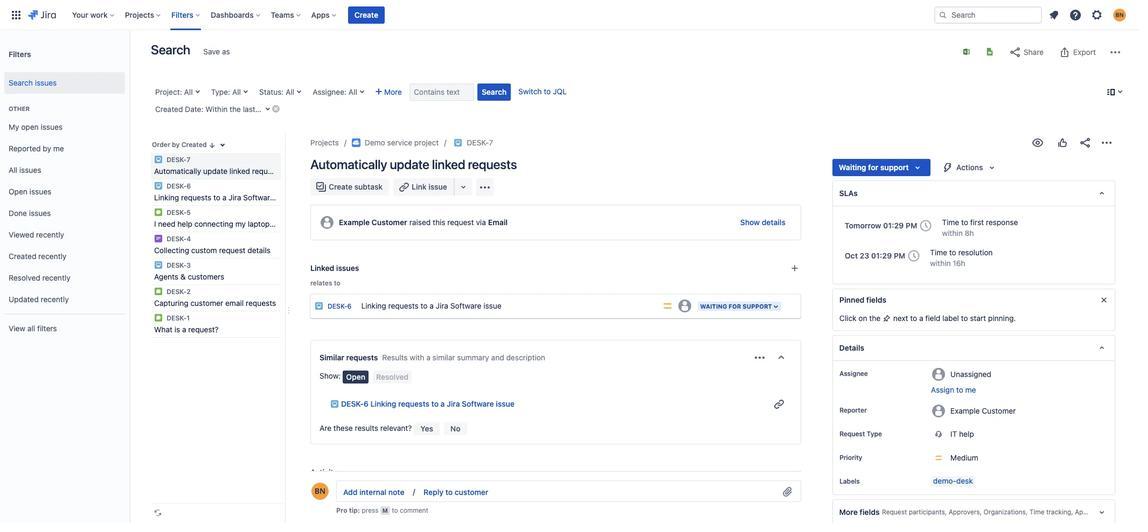 Task type: describe. For each thing, give the bounding box(es) containing it.
field
[[926, 314, 941, 323]]

time inside more fields request participants, approvers, organizations, time tracking, approver groups, com
[[1030, 509, 1045, 517]]

email
[[225, 299, 244, 308]]

desk- right issue type: it help image
[[328, 303, 348, 311]]

export button
[[1054, 44, 1102, 61]]

1 vertical spatial filters
[[9, 49, 31, 59]]

results
[[383, 353, 408, 362]]

all for assignee: all
[[349, 87, 357, 97]]

reply
[[424, 488, 444, 497]]

show: for show: open
[[320, 372, 341, 381]]

small image
[[208, 141, 217, 150]]

issues for open issues
[[29, 187, 51, 196]]

search for search button
[[482, 87, 507, 97]]

0 horizontal spatial customer
[[191, 299, 223, 308]]

more for more
[[384, 87, 402, 97]]

by for reported
[[43, 144, 51, 153]]

demo service project image
[[352, 139, 361, 147]]

issues right "open"
[[41, 122, 63, 131]]

newest first
[[742, 483, 785, 492]]

all inside button
[[342, 483, 351, 492]]

0 vertical spatial linking
[[154, 193, 179, 202]]

desk-6 linking requests to a jira software issue
[[341, 400, 515, 409]]

1 vertical spatial software
[[451, 301, 482, 310]]

0 horizontal spatial automatically
[[154, 167, 201, 176]]

all inside other group
[[9, 165, 17, 174]]

customer for example customer raised this request via email
[[372, 218, 408, 227]]

/
[[411, 487, 417, 496]]

yes
[[421, 424, 433, 434]]

open inside other group
[[9, 187, 27, 196]]

within inside time to first response within 8h
[[943, 229, 964, 238]]

time to first response within 8h
[[943, 218, 1019, 238]]

link an issue image
[[791, 264, 800, 273]]

i need help connecting my laptop to the level 3 printer
[[154, 219, 342, 229]]

within
[[206, 105, 228, 114]]

add internal note
[[344, 488, 405, 497]]

requests up laptop
[[252, 167, 283, 176]]

tomorrow
[[845, 221, 882, 230]]

create for create subtask
[[329, 182, 353, 191]]

desk- for capturing customer email requests
[[167, 288, 187, 296]]

organizations,
[[984, 509, 1029, 517]]

desk- for automatically update linked requests
[[167, 156, 187, 164]]

this
[[433, 218, 446, 227]]

with
[[410, 353, 425, 362]]

open issues
[[9, 187, 51, 196]]

1 vertical spatial desk-7
[[165, 156, 191, 164]]

me for assign to me
[[966, 386, 977, 395]]

projects link
[[311, 136, 339, 149]]

comments
[[361, 483, 400, 492]]

more button
[[372, 84, 407, 101]]

open
[[21, 122, 39, 131]]

requests down copy link to issue icon
[[468, 157, 517, 172]]

primary element
[[6, 0, 935, 30]]

0 horizontal spatial support
[[743, 303, 773, 310]]

done issues link
[[4, 203, 125, 224]]

labels
[[840, 478, 861, 486]]

example for example customer
[[951, 406, 981, 416]]

my open issues
[[9, 122, 63, 131]]

0 horizontal spatial update
[[203, 167, 228, 176]]

teams button
[[268, 6, 305, 23]]

all issues link
[[4, 160, 125, 181]]

0 vertical spatial help
[[178, 219, 193, 229]]

fields for pinned
[[867, 296, 887, 305]]

viewed recently link
[[4, 224, 125, 246]]

relates
[[311, 279, 332, 287]]

clockicon image for oct 23 01:29 pm
[[906, 248, 923, 265]]

search for search issues
[[9, 78, 33, 87]]

all for type: all
[[232, 87, 241, 97]]

all button
[[338, 482, 354, 494]]

created for created recently
[[9, 252, 36, 261]]

pinned fields
[[840, 296, 887, 305]]

2 horizontal spatial 6
[[364, 400, 369, 409]]

all for project: all
[[184, 87, 193, 97]]

apps
[[312, 10, 330, 19]]

service request image for what
[[154, 314, 163, 322]]

first inside button
[[770, 483, 785, 492]]

order by created
[[152, 141, 207, 149]]

click on the
[[840, 314, 883, 323]]

time for time to resolution within 16h
[[931, 248, 948, 257]]

0 vertical spatial request
[[840, 430, 866, 438]]

press
[[362, 507, 379, 515]]

example for example customer raised this request via email
[[339, 218, 370, 227]]

service request with approvals image
[[154, 235, 163, 243]]

share image
[[1080, 136, 1093, 149]]

issue type: it help image
[[315, 302, 324, 311]]

1 horizontal spatial waiting for support button
[[833, 159, 931, 176]]

approver
[[1076, 509, 1104, 517]]

participants,
[[910, 509, 948, 517]]

work
[[448, 483, 466, 492]]

assignee pin to top. only you can see pinned fields. image
[[871, 370, 879, 379]]

1 vertical spatial jira
[[436, 301, 449, 310]]

1 horizontal spatial automatically
[[311, 157, 387, 172]]

search image
[[939, 11, 948, 19]]

1 horizontal spatial update
[[390, 157, 430, 172]]

0 horizontal spatial waiting
[[701, 303, 728, 310]]

0 vertical spatial 01:29
[[884, 221, 905, 230]]

search issues
[[9, 78, 57, 87]]

profile image of ben nelson image
[[312, 483, 329, 500]]

more for more fields request participants, approvers, organizations, time tracking, approver groups, com
[[840, 508, 859, 517]]

requests up open button
[[347, 353, 378, 362]]

created inside order by created link
[[182, 141, 207, 149]]

issue up and
[[484, 301, 502, 310]]

1 horizontal spatial linked
[[432, 157, 466, 172]]

recently for updated recently
[[41, 295, 69, 304]]

1 vertical spatial 4
[[187, 235, 191, 243]]

open in google sheets image
[[986, 47, 995, 56]]

my
[[9, 122, 19, 131]]

all
[[27, 324, 35, 333]]

0 vertical spatial 6
[[187, 182, 191, 190]]

collecting
[[154, 246, 189, 255]]

issues for done issues
[[29, 208, 51, 218]]

0 horizontal spatial 2
[[187, 288, 191, 296]]

0 horizontal spatial waiting for support button
[[697, 301, 783, 312]]

0 vertical spatial software
[[243, 193, 274, 202]]

it help image up these
[[331, 400, 339, 409]]

reporter pin to top. only you can see pinned fields. image
[[870, 407, 878, 415]]

dashboards button
[[208, 6, 265, 23]]

create button
[[348, 6, 385, 23]]

assign
[[932, 386, 955, 395]]

level
[[294, 219, 310, 229]]

pinned
[[840, 296, 865, 305]]

created recently link
[[4, 246, 125, 267]]

your profile and settings image
[[1114, 8, 1127, 21]]

on
[[859, 314, 868, 323]]

2 vertical spatial jira
[[447, 400, 460, 409]]

similar
[[433, 353, 455, 362]]

need
[[158, 219, 176, 229]]

request inside more fields request participants, approvers, organizations, time tracking, approver groups, com
[[883, 509, 908, 517]]

issue down and
[[496, 400, 515, 409]]

search button
[[478, 84, 511, 101]]

banner containing your work
[[0, 0, 1140, 30]]

5
[[187, 209, 191, 217]]

oct 23 01:29 pm
[[845, 251, 906, 260]]

0 vertical spatial 4
[[258, 105, 262, 114]]

desk- for what is a request?
[[167, 314, 187, 322]]

desk-3
[[165, 262, 191, 270]]

results
[[355, 424, 379, 433]]

example customer raised this request via email
[[339, 218, 508, 227]]

a up similar requests results with a similar summary and description
[[430, 301, 434, 310]]

email
[[488, 218, 508, 227]]

issue up level
[[277, 193, 295, 202]]

customer for example customer
[[983, 406, 1017, 416]]

1 vertical spatial the
[[281, 219, 292, 229]]

created for created date: within the last 4 weeks, 2 days
[[155, 105, 183, 114]]

note
[[389, 488, 405, 497]]

open issues link
[[4, 181, 125, 203]]

0 vertical spatial linking requests to a jira software issue
[[154, 193, 295, 202]]

log
[[468, 483, 479, 492]]

desk- up these
[[341, 400, 364, 409]]

it help image for linking requests to a jira software issue
[[154, 182, 163, 190]]

1 horizontal spatial 6
[[348, 303, 352, 311]]

remove criteria image
[[272, 105, 280, 113]]

1 horizontal spatial desk-6
[[328, 303, 352, 311]]

are
[[320, 424, 332, 433]]

projects for projects popup button
[[125, 10, 154, 19]]

clockicon image for tomorrow 01:29 pm
[[918, 217, 935, 235]]

menu bar containing all
[[336, 482, 531, 494]]

switch
[[519, 87, 542, 96]]

1 horizontal spatial waiting for support
[[840, 163, 910, 172]]

by for order
[[172, 141, 180, 149]]

1 vertical spatial linking
[[362, 301, 387, 310]]

requests inside linking requests to a jira software issue link
[[389, 301, 419, 310]]

priority
[[840, 454, 863, 462]]

open in microsoft excel image
[[963, 47, 972, 56]]

my
[[236, 219, 246, 229]]

open inside show: open
[[346, 373, 366, 382]]

show: open
[[320, 372, 366, 382]]

1 vertical spatial waiting for support
[[701, 303, 773, 310]]

show details button
[[734, 214, 793, 231]]

medium
[[951, 454, 979, 463]]

Search issues using keywords text field
[[410, 84, 475, 101]]

demo service project
[[365, 138, 439, 147]]

resolved
[[9, 273, 40, 282]]

demo
[[365, 138, 385, 147]]

priority: medium image
[[663, 301, 674, 312]]

save as
[[203, 47, 230, 56]]

a up "no" button
[[441, 400, 445, 409]]

customers
[[188, 272, 225, 281]]

desk- for linking requests to a jira software issue
[[167, 182, 187, 190]]

it
[[951, 430, 958, 439]]

work log
[[448, 483, 479, 492]]

to inside reply to customer button
[[446, 488, 453, 497]]

raised
[[410, 218, 431, 227]]

0 horizontal spatial for
[[729, 303, 742, 310]]

a right is
[[182, 325, 186, 334]]

via
[[476, 218, 486, 227]]

1 vertical spatial linking requests to a jira software issue
[[362, 301, 502, 310]]

reported by me
[[9, 144, 64, 153]]

1 horizontal spatial for
[[869, 163, 879, 172]]

1 horizontal spatial support
[[881, 163, 910, 172]]

example customer
[[951, 406, 1017, 416]]

2 vertical spatial linking
[[371, 400, 397, 409]]

yes button
[[414, 423, 440, 436]]

all issues
[[9, 165, 41, 174]]

recently for viewed recently
[[36, 230, 64, 239]]

requests up "5"
[[181, 193, 212, 202]]

0 vertical spatial jira
[[229, 193, 241, 202]]

pinning.
[[989, 314, 1017, 323]]

16h
[[954, 259, 966, 268]]

Search field
[[935, 6, 1043, 23]]



Task type: locate. For each thing, give the bounding box(es) containing it.
these
[[334, 424, 353, 433]]

the left level
[[281, 219, 292, 229]]

1 horizontal spatial first
[[971, 218, 985, 227]]

a left field
[[920, 314, 924, 323]]

are these results relevant?
[[320, 424, 412, 433]]

customer
[[191, 299, 223, 308], [455, 488, 489, 497]]

1 vertical spatial 7
[[187, 156, 191, 164]]

1 horizontal spatial request
[[448, 218, 474, 227]]

linked up link web pages and more image
[[432, 157, 466, 172]]

response
[[987, 218, 1019, 227]]

0 horizontal spatial request
[[219, 246, 246, 255]]

request left participants,
[[883, 509, 908, 517]]

search issues group
[[4, 69, 125, 97]]

requests up the results
[[389, 301, 419, 310]]

waiting for support
[[840, 163, 910, 172], [701, 303, 773, 310]]

issue right link
[[429, 182, 447, 191]]

more left search issues using keywords text box
[[384, 87, 402, 97]]

add internal note button
[[337, 484, 411, 501]]

0 horizontal spatial create
[[329, 182, 353, 191]]

view all filters link
[[4, 318, 125, 340]]

1 horizontal spatial customer
[[455, 488, 489, 497]]

within 16h button
[[931, 258, 966, 269]]

reply to customer
[[424, 488, 489, 497]]

linking requests to a jira software issue link
[[357, 296, 659, 317]]

0 vertical spatial 7
[[489, 138, 494, 147]]

requests right email
[[246, 299, 276, 308]]

desk-6 right issue type: it help image
[[328, 303, 352, 311]]

0 horizontal spatial open
[[9, 187, 27, 196]]

collecting custom request details
[[154, 246, 271, 255]]

description
[[507, 353, 546, 362]]

automatically
[[311, 157, 387, 172], [154, 167, 201, 176]]

issues right linked
[[336, 264, 359, 273]]

fields for more
[[861, 508, 881, 517]]

0 vertical spatial create
[[355, 10, 379, 19]]

issue inside button
[[429, 182, 447, 191]]

search inside button
[[482, 87, 507, 97]]

add
[[344, 488, 358, 497]]

history
[[411, 483, 437, 492]]

linked up my
[[230, 167, 250, 176]]

2 horizontal spatial the
[[870, 314, 881, 323]]

demo-
[[934, 477, 957, 486]]

work log button
[[444, 482, 482, 494]]

issues inside group
[[35, 78, 57, 87]]

1 horizontal spatial open
[[346, 373, 366, 382]]

1 horizontal spatial create
[[355, 10, 379, 19]]

created inside 'created recently' link
[[9, 252, 36, 261]]

0 horizontal spatial 6
[[187, 182, 191, 190]]

created down project: on the left top of the page
[[155, 105, 183, 114]]

time up the within 16h button
[[931, 248, 948, 257]]

other group
[[4, 94, 125, 314]]

0 vertical spatial desk-7
[[467, 138, 494, 147]]

labels pin to top. only you can see pinned fields. image
[[863, 478, 871, 486]]

next to a field label to start pinning.
[[892, 314, 1017, 323]]

0 vertical spatial pm
[[906, 221, 918, 230]]

unassigned
[[951, 370, 992, 379]]

filters right projects popup button
[[172, 10, 194, 19]]

jira
[[229, 193, 241, 202], [436, 301, 449, 310], [447, 400, 460, 409]]

7 up add app icon
[[489, 138, 494, 147]]

service request image for i
[[154, 208, 163, 217]]

update down small image
[[203, 167, 228, 176]]

2 vertical spatial the
[[870, 314, 881, 323]]

other
[[9, 105, 30, 112]]

0 horizontal spatial desk-7
[[165, 156, 191, 164]]

1 vertical spatial projects
[[311, 138, 339, 147]]

project: all
[[155, 87, 193, 97]]

issues up open issues
[[19, 165, 41, 174]]

pm left within 8h button
[[906, 221, 918, 230]]

actions image
[[1101, 136, 1114, 149]]

0 vertical spatial 3
[[312, 219, 317, 229]]

2 left days
[[290, 105, 295, 114]]

settings image
[[1091, 8, 1104, 21]]

1 vertical spatial 3
[[187, 262, 191, 270]]

similar requests results with a similar summary and description
[[320, 353, 546, 362]]

sidebar navigation image
[[118, 43, 141, 65]]

similar
[[320, 353, 345, 362]]

hide image
[[773, 349, 790, 367]]

1 vertical spatial support
[[743, 303, 773, 310]]

1 vertical spatial clockicon image
[[906, 248, 923, 265]]

subtask
[[355, 182, 383, 191]]

0 horizontal spatial automatically update linked requests
[[154, 167, 283, 176]]

jira up 'no'
[[447, 400, 460, 409]]

it help image for automatically update linked requests
[[154, 155, 163, 164]]

help image
[[1070, 8, 1083, 21]]

me inside reported by me 'link'
[[53, 144, 64, 153]]

1 vertical spatial 01:29
[[872, 251, 893, 260]]

search left 'switch'
[[482, 87, 507, 97]]

pro tip: press m to comment
[[336, 507, 429, 515]]

laptop
[[248, 219, 270, 229]]

within left 16h
[[931, 259, 952, 268]]

1 vertical spatial customer
[[455, 488, 489, 497]]

as
[[222, 47, 230, 56]]

0 vertical spatial fields
[[867, 296, 887, 305]]

0 horizontal spatial more
[[384, 87, 402, 97]]

me
[[53, 144, 64, 153], [966, 386, 977, 395]]

link
[[412, 182, 427, 191]]

time inside time to first response within 8h
[[943, 218, 960, 227]]

open up are these results relevant?
[[346, 373, 366, 382]]

it help image for agents & customers
[[154, 261, 163, 270]]

0 horizontal spatial 4
[[187, 235, 191, 243]]

0 horizontal spatial linked
[[230, 167, 250, 176]]

2 vertical spatial search
[[482, 87, 507, 97]]

open button
[[343, 371, 369, 384]]

0 vertical spatial search
[[151, 42, 190, 57]]

type:
[[211, 87, 230, 97]]

time for time to first response within 8h
[[943, 218, 960, 227]]

1 vertical spatial for
[[729, 303, 742, 310]]

appswitcher icon image
[[10, 8, 23, 21]]

approvals
[[490, 483, 526, 492]]

desk- for agents & customers
[[167, 262, 187, 270]]

desk- up need
[[167, 209, 187, 217]]

the
[[230, 105, 241, 114], [281, 219, 292, 229], [870, 314, 881, 323]]

desk- down order by created
[[167, 156, 187, 164]]

automatically update linked requests up link
[[311, 157, 517, 172]]

filters inside popup button
[[172, 10, 194, 19]]

it help
[[951, 430, 975, 439]]

software up the summary
[[451, 301, 482, 310]]

0 vertical spatial waiting
[[840, 163, 867, 172]]

service request image up i
[[154, 208, 163, 217]]

service request image for capturing
[[154, 287, 163, 296]]

3 up the agents & customers
[[187, 262, 191, 270]]

create inside create button
[[355, 10, 379, 19]]

help right the it
[[960, 430, 975, 439]]

0 horizontal spatial example
[[339, 218, 370, 227]]

details right show
[[762, 218, 786, 227]]

request left 'via'
[[448, 218, 474, 227]]

3 service request image from the top
[[154, 314, 163, 322]]

created left small image
[[182, 141, 207, 149]]

all right status:
[[286, 87, 295, 97]]

desk- left copy link to issue icon
[[467, 138, 489, 147]]

details
[[762, 218, 786, 227], [248, 246, 271, 255]]

1 vertical spatial me
[[966, 386, 977, 395]]

0 horizontal spatial linking requests to a jira software issue
[[154, 193, 295, 202]]

1 vertical spatial waiting for support button
[[697, 301, 783, 312]]

pm right 23
[[894, 251, 906, 260]]

notifications image
[[1048, 8, 1061, 21]]

1 vertical spatial open
[[346, 373, 366, 382]]

1 vertical spatial details
[[248, 246, 271, 255]]

desk-4
[[165, 235, 191, 243]]

0 horizontal spatial details
[[248, 246, 271, 255]]

details element
[[833, 335, 1116, 361]]

1 vertical spatial example
[[951, 406, 981, 416]]

search issues link
[[4, 72, 125, 94]]

example up it help in the right bottom of the page
[[951, 406, 981, 416]]

all up pro
[[342, 483, 351, 492]]

first inside time to first response within 8h
[[971, 218, 985, 227]]

6 right issue type: it help image
[[348, 303, 352, 311]]

create inside button
[[329, 182, 353, 191]]

create left subtask
[[329, 182, 353, 191]]

projects button
[[122, 6, 165, 23]]

1 horizontal spatial help
[[960, 430, 975, 439]]

1 vertical spatial pm
[[894, 251, 906, 260]]

i
[[154, 219, 156, 229]]

0 horizontal spatial 7
[[187, 156, 191, 164]]

service request image
[[154, 208, 163, 217], [154, 287, 163, 296], [154, 314, 163, 322]]

a right with
[[427, 353, 431, 362]]

add app image
[[479, 181, 492, 194]]

reported
[[9, 144, 41, 153]]

linking requests to a jira software issue up connecting
[[154, 193, 295, 202]]

me for reported by me
[[53, 144, 64, 153]]

1 horizontal spatial 2
[[290, 105, 295, 114]]

desk- up the collecting
[[167, 235, 187, 243]]

desk- for i need help connecting my laptop to the level 3 printer
[[167, 209, 187, 217]]

by inside 'link'
[[43, 144, 51, 153]]

2 vertical spatial created
[[9, 252, 36, 261]]

activity
[[311, 468, 338, 477]]

it help image
[[454, 139, 463, 147], [154, 155, 163, 164], [154, 182, 163, 190], [154, 261, 163, 270], [331, 400, 339, 409]]

0 vertical spatial show:
[[320, 372, 341, 381]]

time to resolution within 16h
[[931, 248, 994, 268]]

2 vertical spatial software
[[462, 400, 494, 409]]

customer inside reply to customer button
[[455, 488, 489, 497]]

issues for linked issues
[[336, 264, 359, 273]]

0 vertical spatial waiting for support button
[[833, 159, 931, 176]]

1 horizontal spatial customer
[[983, 406, 1017, 416]]

link web pages and more image
[[457, 181, 470, 194]]

it help image left desk-7 link
[[454, 139, 463, 147]]

support
[[881, 163, 910, 172], [743, 303, 773, 310]]

1 service request image from the top
[[154, 208, 163, 217]]

desk- up & at the left of page
[[167, 262, 187, 270]]

recently for resolved recently
[[42, 273, 70, 282]]

open
[[9, 187, 27, 196], [346, 373, 366, 382]]

1 vertical spatial service request image
[[154, 287, 163, 296]]

recently inside 'link'
[[41, 295, 69, 304]]

automatically down order by created
[[154, 167, 201, 176]]

help
[[178, 219, 193, 229], [960, 430, 975, 439]]

actions
[[957, 163, 984, 172]]

me down unassigned
[[966, 386, 977, 395]]

more down labels
[[840, 508, 859, 517]]

what
[[154, 325, 173, 334]]

6 up "5"
[[187, 182, 191, 190]]

all down reported
[[9, 165, 17, 174]]

request left type
[[840, 430, 866, 438]]

show: for show:
[[311, 483, 332, 492]]

show: inside show: open
[[320, 372, 341, 381]]

jira image
[[28, 8, 56, 21], [28, 8, 56, 21]]

projects right work
[[125, 10, 154, 19]]

1 horizontal spatial filters
[[172, 10, 194, 19]]

0 vertical spatial details
[[762, 218, 786, 227]]

linking up relevant?
[[371, 400, 397, 409]]

view
[[9, 324, 25, 333]]

0 vertical spatial desk-6
[[165, 182, 191, 190]]

recently for created recently
[[38, 252, 67, 261]]

first up 8h
[[971, 218, 985, 227]]

your work
[[72, 10, 108, 19]]

0 horizontal spatial customer
[[372, 218, 408, 227]]

desk-7 down order by created
[[165, 156, 191, 164]]

a up connecting
[[223, 193, 227, 202]]

issues for all issues
[[19, 165, 41, 174]]

4
[[258, 105, 262, 114], [187, 235, 191, 243]]

share
[[1024, 47, 1045, 57]]

all for status: all
[[286, 87, 295, 97]]

0 vertical spatial time
[[943, 218, 960, 227]]

clockicon image
[[918, 217, 935, 235], [906, 248, 923, 265]]

recently down 'created recently' link
[[42, 273, 70, 282]]

update down demo service project
[[390, 157, 430, 172]]

1 vertical spatial help
[[960, 430, 975, 439]]

7 down order by created link
[[187, 156, 191, 164]]

automatically update linked requests
[[311, 157, 517, 172], [154, 167, 283, 176]]

more fields element
[[833, 500, 1140, 524]]

within inside 'time to resolution within 16h'
[[931, 259, 952, 268]]

for
[[869, 163, 879, 172], [729, 303, 742, 310]]

jira up similar on the bottom left
[[436, 301, 449, 310]]

help down "5"
[[178, 219, 193, 229]]

create subtask
[[329, 182, 383, 191]]

1 horizontal spatial the
[[281, 219, 292, 229]]

to inside linking requests to a jira software issue link
[[421, 301, 428, 310]]

example down the create subtask button
[[339, 218, 370, 227]]

0 vertical spatial request
[[448, 218, 474, 227]]

banner
[[0, 0, 1140, 30]]

show:
[[320, 372, 341, 381], [311, 483, 332, 492]]

vote options: no one has voted for this issue yet. image
[[1057, 136, 1070, 149]]

project:
[[155, 87, 182, 97]]

menu bar
[[336, 482, 531, 494]]

search inside group
[[9, 78, 33, 87]]

resolved recently link
[[4, 267, 125, 289]]

1 horizontal spatial more
[[840, 508, 859, 517]]

desk-5
[[165, 209, 191, 217]]

filters
[[37, 324, 57, 333]]

1 horizontal spatial desk-7
[[467, 138, 494, 147]]

1 vertical spatial time
[[931, 248, 948, 257]]

recently down resolved recently link
[[41, 295, 69, 304]]

projects inside popup button
[[125, 10, 154, 19]]

1 vertical spatial request
[[219, 246, 246, 255]]

approvers,
[[949, 509, 983, 517]]

&
[[181, 272, 186, 281]]

0 horizontal spatial 3
[[187, 262, 191, 270]]

resolved recently
[[9, 273, 70, 282]]

my open issues link
[[4, 116, 125, 138]]

newest first button
[[735, 482, 802, 494]]

filters button
[[168, 6, 204, 23]]

01:29 right tomorrow
[[884, 221, 905, 230]]

first left newest first image
[[770, 483, 785, 492]]

1 vertical spatial show:
[[311, 483, 332, 492]]

filters up search issues
[[9, 49, 31, 59]]

1 vertical spatial more
[[840, 508, 859, 517]]

to
[[544, 87, 551, 96], [214, 193, 221, 202], [962, 218, 969, 227], [272, 219, 279, 229], [950, 248, 957, 257], [334, 279, 341, 287], [421, 301, 428, 310], [911, 314, 918, 323], [962, 314, 969, 323], [957, 386, 964, 395], [432, 400, 439, 409], [446, 488, 453, 497], [392, 507, 398, 515]]

created
[[155, 105, 183, 114], [182, 141, 207, 149], [9, 252, 36, 261]]

me down my open issues link
[[53, 144, 64, 153]]

comment
[[400, 507, 429, 515]]

share link
[[1004, 44, 1050, 61]]

issues up the done issues at the left of page
[[29, 187, 51, 196]]

tomorrow 01:29 pm
[[845, 221, 918, 230]]

0 vertical spatial open
[[9, 187, 27, 196]]

1 horizontal spatial automatically update linked requests
[[311, 157, 517, 172]]

projects left demo service project image
[[311, 138, 339, 147]]

m
[[383, 507, 388, 514]]

6
[[187, 182, 191, 190], [348, 303, 352, 311], [364, 400, 369, 409]]

hide message image
[[1098, 294, 1111, 307]]

0 vertical spatial projects
[[125, 10, 154, 19]]

requests up yes
[[399, 400, 430, 409]]

1 vertical spatial search
[[9, 78, 33, 87]]

issues for search issues
[[35, 78, 57, 87]]

done issues
[[9, 208, 51, 218]]

open up done
[[9, 187, 27, 196]]

newest first image
[[787, 484, 795, 492]]

2 service request image from the top
[[154, 287, 163, 296]]

automatically up the create subtask button
[[311, 157, 387, 172]]

desk-6 up desk-5
[[165, 182, 191, 190]]

linking up desk-5
[[154, 193, 179, 202]]

0 vertical spatial waiting for support
[[840, 163, 910, 172]]

linking requests to a jira software issue up similar requests results with a similar summary and description
[[362, 301, 502, 310]]

1 vertical spatial 2
[[187, 288, 191, 296]]

4 up the collecting
[[187, 235, 191, 243]]

1 horizontal spatial 3
[[312, 219, 317, 229]]

request down my
[[219, 246, 246, 255]]

desk- for collecting custom request details
[[167, 235, 187, 243]]

create for create
[[355, 10, 379, 19]]

0 vertical spatial support
[[881, 163, 910, 172]]

time left tracking,
[[1030, 509, 1045, 517]]

0 vertical spatial 2
[[290, 105, 295, 114]]

0 vertical spatial service request image
[[154, 208, 163, 217]]

projects for projects link
[[311, 138, 339, 147]]

teams
[[271, 10, 294, 19]]

fields up on
[[867, 296, 887, 305]]

issue
[[429, 182, 447, 191], [277, 193, 295, 202], [484, 301, 502, 310], [496, 400, 515, 409]]

0 vertical spatial first
[[971, 218, 985, 227]]

the right on
[[870, 314, 881, 323]]

it help image down order
[[154, 155, 163, 164]]

recently
[[36, 230, 64, 239], [38, 252, 67, 261], [42, 273, 70, 282], [41, 295, 69, 304]]

software up "no" button
[[462, 400, 494, 409]]

to inside assign to me button
[[957, 386, 964, 395]]

0 vertical spatial filters
[[172, 10, 194, 19]]

watch options: you are not watching this issue, 0 people watching image
[[1032, 136, 1045, 149]]

oct
[[845, 251, 859, 260]]

details inside button
[[762, 218, 786, 227]]

add attachment image
[[782, 486, 795, 499]]

within left 8h
[[943, 229, 964, 238]]

0 horizontal spatial desk-6
[[165, 182, 191, 190]]

0 horizontal spatial the
[[230, 105, 241, 114]]

to inside 'time to resolution within 16h'
[[950, 248, 957, 257]]

desk-7 link
[[467, 136, 494, 149]]

desk-7 up add app icon
[[467, 138, 494, 147]]

0 vertical spatial within
[[943, 229, 964, 238]]

fields down labels pin to top. only you can see pinned fields. image
[[861, 508, 881, 517]]

request?
[[188, 325, 219, 334]]

waiting right priority: medium image
[[701, 303, 728, 310]]

time up within 8h button
[[943, 218, 960, 227]]

viewed
[[9, 230, 34, 239]]

slas element
[[833, 181, 1116, 207]]

clockicon image left the within 16h button
[[906, 248, 923, 265]]

1 vertical spatial desk-6
[[328, 303, 352, 311]]

more inside dropdown button
[[384, 87, 402, 97]]

1 horizontal spatial by
[[172, 141, 180, 149]]

me inside assign to me button
[[966, 386, 977, 395]]

switch to jql
[[519, 87, 567, 96]]

1 vertical spatial fields
[[861, 508, 881, 517]]

search down filters popup button
[[151, 42, 190, 57]]

1 horizontal spatial waiting
[[840, 163, 867, 172]]

time inside 'time to resolution within 16h'
[[931, 248, 948, 257]]

to inside time to first response within 8h
[[962, 218, 969, 227]]

recently up created recently
[[36, 230, 64, 239]]

0 vertical spatial customer
[[372, 218, 408, 227]]

show: down activity
[[311, 483, 332, 492]]

copy link to issue image
[[491, 138, 500, 147]]

it help image up i
[[154, 182, 163, 190]]

all right type:
[[232, 87, 241, 97]]

custom
[[191, 246, 217, 255]]

desk- up desk-5
[[167, 182, 187, 190]]

1 horizontal spatial search
[[151, 42, 190, 57]]



Task type: vqa. For each thing, say whether or not it's contained in the screenshot.
"Open Issues" link on the top of page
yes



